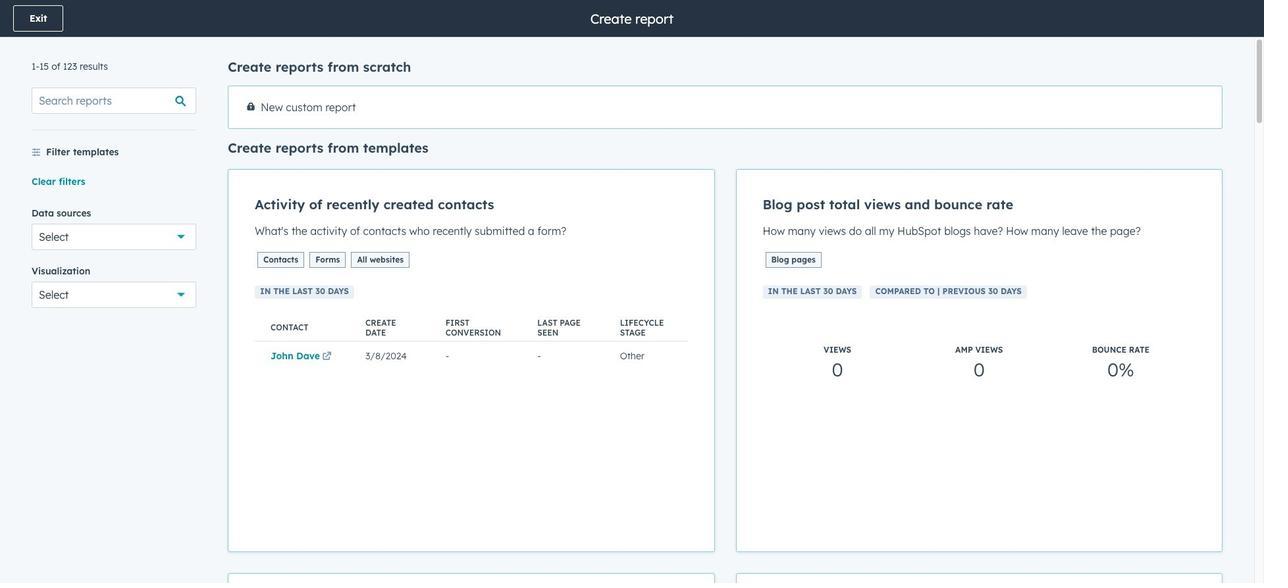 Task type: vqa. For each thing, say whether or not it's contained in the screenshot.
checkbox
yes



Task type: locate. For each thing, give the bounding box(es) containing it.
None checkbox
[[228, 86, 1223, 129], [228, 169, 715, 552], [228, 573, 715, 583], [736, 573, 1223, 583], [228, 86, 1223, 129], [228, 169, 715, 552], [228, 573, 715, 583], [736, 573, 1223, 583]]

page section element
[[0, 0, 1264, 37]]

Search search field
[[32, 88, 196, 114]]

link opens in a new window image
[[322, 353, 332, 362]]

None checkbox
[[736, 169, 1223, 552]]

link opens in a new window image
[[322, 353, 332, 362]]



